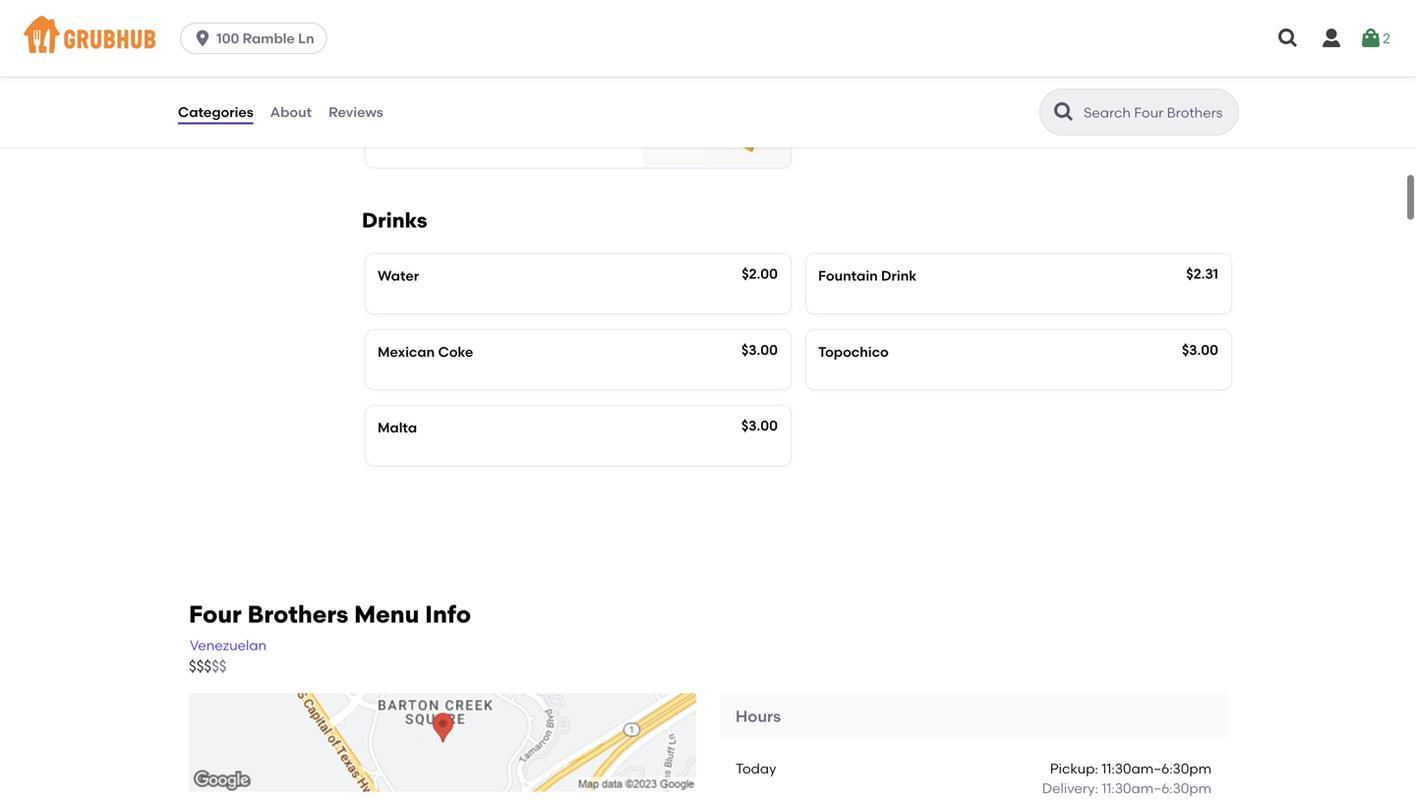 Task type: describe. For each thing, give the bounding box(es) containing it.
ln
[[298, 30, 314, 47]]

garlic
[[545, 101, 583, 118]]

ramble
[[243, 30, 295, 47]]

bowls
[[177, 11, 215, 28]]

four
[[189, 601, 242, 629]]

reviews button
[[328, 77, 384, 148]]

1 horizontal spatial svg image
[[1277, 27, 1300, 50]]

2 with from the left
[[513, 101, 541, 118]]

2 11:30am–6:30pm from the top
[[1102, 781, 1212, 797]]

corn
[[446, 81, 476, 98]]

four brothers menu info
[[189, 601, 471, 629]]

crunchy
[[386, 81, 443, 98]]

$3.00 for topochico
[[1182, 342, 1219, 358]]

2 button
[[1360, 21, 1391, 56]]

1 with from the left
[[427, 101, 455, 118]]

categories button
[[177, 77, 254, 148]]

mexican
[[378, 344, 435, 360]]

venezuelan button
[[189, 635, 268, 657]]

$$$
[[189, 658, 212, 676]]

menu
[[354, 601, 419, 629]]

search icon image
[[1053, 100, 1076, 124]]

$2.31
[[1187, 266, 1219, 282]]

the
[[442, 121, 464, 138]]

empanadas,
[[517, 81, 602, 98]]

cachapas
[[177, 51, 248, 68]]

cheese,
[[459, 101, 510, 118]]

1 crunchy corn meal empanadas, stuffed with cheese, with garlic sauce on the side
[[378, 81, 602, 138]]

1 11:30am–6:30pm from the top
[[1102, 761, 1212, 777]]

$$$$$
[[189, 658, 227, 676]]

svg image
[[1360, 27, 1383, 50]]



Task type: locate. For each thing, give the bounding box(es) containing it.
mexican coke
[[378, 344, 473, 360]]

today
[[736, 761, 777, 777]]

11:30am–6:30pm right 'delivery:'
[[1102, 781, 1212, 797]]

delivery:
[[1042, 781, 1099, 797]]

about
[[270, 104, 312, 120]]

1 crunchy corn meal empanadas, stuffed with cheese, with garlic sauce on the side button
[[366, 40, 791, 168]]

venezuelan
[[190, 637, 267, 654]]

Search Four Brothers search field
[[1082, 103, 1233, 122]]

0 horizontal spatial svg image
[[193, 29, 213, 48]]

fountain drink
[[818, 268, 917, 284]]

100
[[217, 30, 239, 47]]

1 horizontal spatial drinks
[[362, 208, 427, 233]]

about button
[[269, 77, 313, 148]]

categories
[[178, 104, 253, 120]]

drinks up water
[[362, 208, 427, 233]]

svg image
[[1277, 27, 1300, 50], [1320, 27, 1344, 50], [193, 29, 213, 48]]

$3.00 for mexican coke
[[741, 342, 778, 358]]

$2.00
[[742, 266, 778, 282]]

empanadas
[[177, 92, 258, 108]]

$3.00
[[741, 342, 778, 358], [1182, 342, 1219, 358], [741, 418, 778, 434]]

with left garlic
[[513, 101, 541, 118]]

0 vertical spatial drinks
[[177, 132, 218, 149]]

coke
[[438, 344, 473, 360]]

empanada cheese -  gf image
[[643, 40, 791, 168]]

100 ramble ln button
[[180, 23, 335, 54]]

stuffed
[[378, 101, 424, 118]]

malta
[[378, 420, 417, 436]]

2
[[1383, 30, 1391, 47]]

with up the
[[427, 101, 455, 118]]

11:30am–6:30pm right pickup: at the right bottom
[[1102, 761, 1212, 777]]

pickup: 11:30am–6:30pm delivery: 11:30am–6:30pm
[[1042, 761, 1212, 797]]

$3.00 for malta
[[741, 418, 778, 434]]

0 horizontal spatial drinks
[[177, 132, 218, 149]]

on
[[421, 121, 438, 138]]

main navigation navigation
[[0, 0, 1416, 77]]

topochico
[[818, 344, 889, 360]]

1 horizontal spatial with
[[513, 101, 541, 118]]

sauce
[[378, 121, 418, 138]]

drinks
[[177, 132, 218, 149], [362, 208, 427, 233]]

reviews
[[329, 104, 383, 120]]

side
[[467, 121, 494, 138]]

fountain
[[818, 268, 878, 284]]

100 ramble ln
[[217, 30, 314, 47]]

1
[[378, 81, 383, 98]]

0 vertical spatial 11:30am–6:30pm
[[1102, 761, 1212, 777]]

11:30am–6:30pm
[[1102, 761, 1212, 777], [1102, 781, 1212, 797]]

info
[[425, 601, 471, 629]]

with
[[427, 101, 455, 118], [513, 101, 541, 118]]

brothers
[[247, 601, 348, 629]]

2 horizontal spatial svg image
[[1320, 27, 1344, 50]]

hours
[[736, 707, 781, 726]]

1 vertical spatial drinks
[[362, 208, 427, 233]]

0 horizontal spatial with
[[427, 101, 455, 118]]

water
[[378, 268, 419, 284]]

svg image inside 100 ramble ln button
[[193, 29, 213, 48]]

meal
[[480, 81, 513, 98]]

1 vertical spatial 11:30am–6:30pm
[[1102, 781, 1212, 797]]

pickup:
[[1050, 761, 1099, 777]]

drinks down categories
[[177, 132, 218, 149]]

drink
[[881, 268, 917, 284]]



Task type: vqa. For each thing, say whether or not it's contained in the screenshot.
Venezuelan
yes



